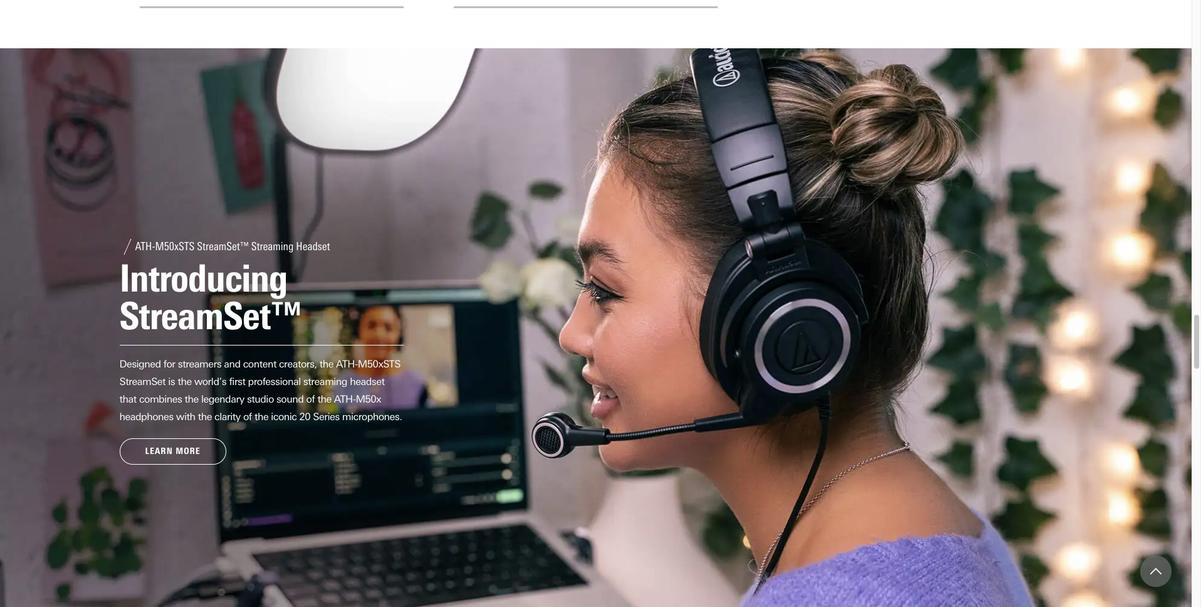 Task type: vqa. For each thing, say whether or not it's contained in the screenshot.
headset
yes



Task type: locate. For each thing, give the bounding box(es) containing it.
ath- up headset
[[336, 358, 358, 370]]

streaming
[[303, 376, 348, 388]]

is
[[168, 376, 175, 388]]

headphones
[[119, 411, 174, 423]]

for
[[164, 358, 175, 370]]

more
[[176, 446, 201, 457]]

and
[[224, 358, 241, 370]]

the
[[320, 358, 334, 370], [178, 376, 192, 388], [185, 393, 199, 405], [318, 393, 332, 405], [198, 411, 212, 423], [255, 411, 269, 423]]

first
[[229, 376, 246, 388]]

designed for streamers and content creators, the ath-m50xsts streamset is the world's first professional streaming headset that combines the legendary studio sound of the ath-m50x headphones with the clarity of the iconic 20 series microphones.
[[119, 358, 402, 423]]

series
[[313, 411, 340, 423]]

the down studio on the left of page
[[255, 411, 269, 423]]

learn more
[[145, 446, 201, 457]]

0 vertical spatial of
[[306, 393, 315, 405]]

learn more link
[[119, 438, 226, 465]]

content
[[243, 358, 277, 370]]

ath- up series
[[334, 393, 356, 405]]

of right clarity
[[243, 411, 252, 423]]

1 horizontal spatial of
[[306, 393, 315, 405]]

iconic
[[271, 411, 297, 423]]

of
[[306, 393, 315, 405], [243, 411, 252, 423]]

20
[[300, 411, 311, 423]]

ath-
[[336, 358, 358, 370], [334, 393, 356, 405]]

the right 'is' at the bottom left of the page
[[178, 376, 192, 388]]

combines
[[139, 393, 182, 405]]

arrow up image
[[1151, 566, 1162, 577]]

0 horizontal spatial of
[[243, 411, 252, 423]]

the right with
[[198, 411, 212, 423]]

of up 20
[[306, 393, 315, 405]]

designed
[[119, 358, 161, 370]]



Task type: describe. For each thing, give the bounding box(es) containing it.
creators,
[[279, 358, 317, 370]]

m50x
[[356, 393, 381, 405]]

learn
[[145, 446, 173, 457]]

legendary
[[201, 393, 244, 405]]

1 vertical spatial of
[[243, 411, 252, 423]]

the up with
[[185, 393, 199, 405]]

0 vertical spatial ath-
[[336, 358, 358, 370]]

learn more button
[[119, 438, 226, 465]]

studio
[[247, 393, 274, 405]]

that
[[119, 393, 137, 405]]

sound
[[277, 393, 304, 405]]

clarity
[[215, 411, 241, 423]]

headset
[[350, 376, 385, 388]]

professional
[[248, 376, 301, 388]]

the up streaming
[[320, 358, 334, 370]]

the down streaming
[[318, 393, 332, 405]]

streamset
[[119, 376, 166, 388]]

streamers
[[178, 358, 221, 370]]

m50xsts
[[358, 358, 401, 370]]

world's
[[194, 376, 227, 388]]

microphones.
[[342, 411, 402, 423]]

with
[[176, 411, 195, 423]]

1 vertical spatial ath-
[[334, 393, 356, 405]]



